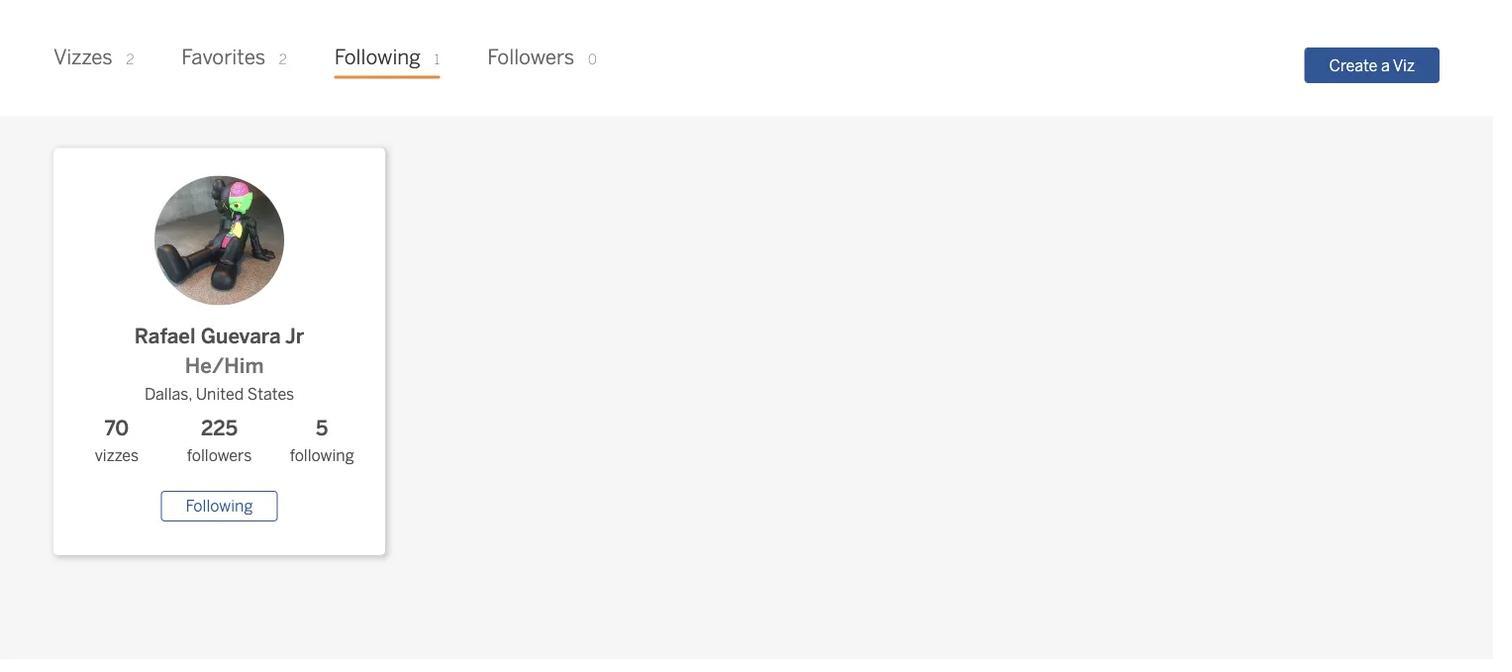 Task type: locate. For each thing, give the bounding box(es) containing it.
following
[[290, 446, 354, 465]]

1 vertical spatial following
[[186, 497, 253, 516]]

following left 1
[[335, 45, 421, 69]]

2 for favorites
[[279, 51, 287, 67]]

following down followers
[[186, 497, 253, 516]]

rafael guevara jr he/him
[[134, 324, 304, 379]]

favorites
[[182, 45, 266, 69]]

0 vertical spatial following
[[335, 45, 421, 69]]

5 following
[[290, 416, 354, 465]]

1 horizontal spatial following
[[335, 45, 421, 69]]

1 2 from the left
[[126, 51, 134, 67]]

0 horizontal spatial 2
[[126, 51, 134, 67]]

2 right 'favorites'
[[279, 51, 287, 67]]

create
[[1330, 56, 1378, 75]]

following inside button
[[186, 497, 253, 516]]

70 vizzes
[[95, 416, 139, 465]]

1 horizontal spatial 2
[[279, 51, 287, 67]]

following
[[335, 45, 421, 69], [186, 497, 253, 516]]

2 right vizzes
[[126, 51, 134, 67]]

create a viz button
[[1305, 47, 1440, 83]]

vizzes
[[95, 446, 139, 465]]

2 for vizzes
[[126, 51, 134, 67]]

0 horizontal spatial following
[[186, 497, 253, 516]]

dallas, united states
[[145, 385, 294, 404]]

2 2 from the left
[[279, 51, 287, 67]]

guevara
[[201, 324, 281, 349]]

2
[[126, 51, 134, 67], [279, 51, 287, 67]]

225
[[201, 416, 238, 441]]

5
[[316, 416, 328, 441]]



Task type: vqa. For each thing, say whether or not it's contained in the screenshot.
the Floating
no



Task type: describe. For each thing, give the bounding box(es) containing it.
he/him
[[185, 354, 264, 379]]

viz
[[1394, 56, 1416, 75]]

rafael
[[134, 324, 196, 349]]

create a viz
[[1330, 56, 1416, 75]]

70
[[104, 416, 129, 441]]

following button
[[161, 492, 278, 522]]

followers
[[488, 45, 575, 69]]

dallas,
[[145, 385, 192, 404]]

225 followers
[[187, 416, 252, 465]]

vizzes
[[53, 45, 113, 69]]

0
[[588, 51, 597, 67]]

1
[[434, 51, 440, 67]]

states
[[247, 385, 294, 404]]

united
[[196, 385, 244, 404]]

followers
[[187, 446, 252, 465]]

jr
[[285, 324, 304, 349]]

a
[[1382, 56, 1391, 75]]

avatar image for rafael guevara jr image
[[155, 176, 284, 305]]



